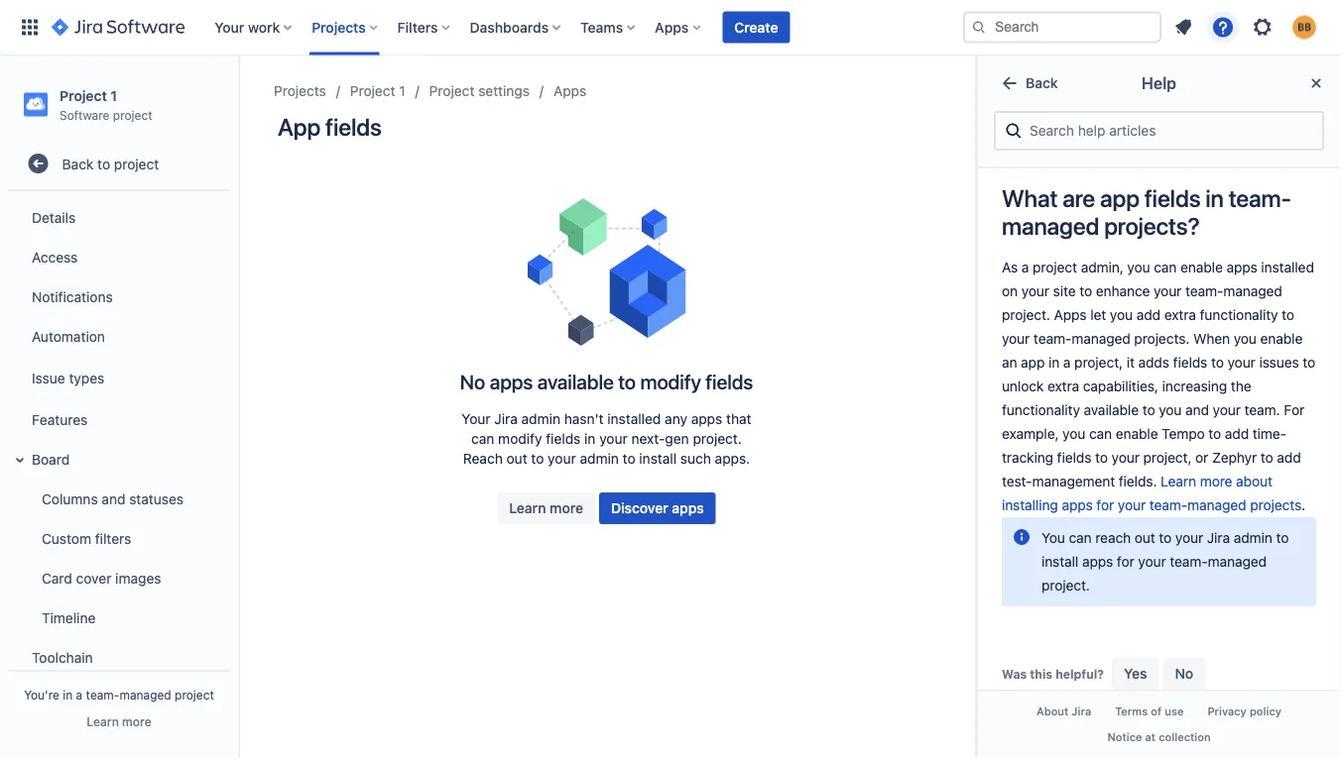 Task type: describe. For each thing, give the bounding box(es) containing it.
what are app fields in team- managed projects?
[[1002, 184, 1291, 240]]

helpful?
[[1056, 668, 1104, 682]]

your work
[[215, 19, 280, 35]]

can
[[471, 431, 494, 447]]

you're
[[24, 688, 59, 702]]

apps link
[[554, 79, 587, 103]]

app
[[278, 113, 320, 141]]

modify inside the your jira admin hasn't installed any apps that can modify fields in your next-gen project. reach out to your admin to install such apps.
[[498, 431, 542, 447]]

apps for apps link
[[554, 83, 587, 99]]

fields inside what are app fields in team- managed projects?
[[1145, 184, 1201, 212]]

your for your work
[[215, 19, 244, 35]]

discover apps link
[[599, 493, 716, 525]]

installed
[[607, 411, 661, 428]]

projects button
[[306, 11, 386, 43]]

types
[[69, 370, 104, 386]]

issue types
[[32, 370, 104, 386]]

Search field
[[963, 11, 1162, 43]]

discover apps
[[611, 500, 704, 517]]

project.
[[693, 431, 742, 447]]

about jira
[[1037, 706, 1091, 719]]

your work button
[[209, 11, 300, 43]]

out
[[507, 451, 527, 467]]

back for back
[[1026, 75, 1058, 91]]

notice at collection link
[[1096, 725, 1223, 750]]

appswitcher icon image
[[18, 15, 42, 39]]

jira for your
[[494, 411, 518, 428]]

primary element
[[12, 0, 963, 55]]

gen
[[665, 431, 689, 447]]

back to project link
[[8, 144, 230, 184]]

projects for projects popup button
[[312, 19, 366, 35]]

features
[[32, 412, 88, 428]]

app
[[1100, 184, 1140, 212]]

search image
[[971, 19, 987, 35]]

apps for no
[[490, 370, 533, 393]]

terms of use
[[1115, 706, 1184, 719]]

columns
[[42, 491, 98, 507]]

more for bottommost learn more button
[[122, 715, 151, 729]]

your profile and settings image
[[1293, 15, 1316, 39]]

back to project
[[62, 156, 159, 172]]

notice at collection
[[1108, 731, 1211, 744]]

apps inside the your jira admin hasn't installed any apps that can modify fields in your next-gen project. reach out to your admin to install such apps.
[[691, 411, 722, 428]]

features link
[[8, 400, 230, 440]]

group containing details
[[4, 192, 230, 758]]

you're in a team-managed project
[[24, 688, 214, 702]]

1 vertical spatial admin
[[580, 451, 619, 467]]

such
[[680, 451, 711, 467]]

Search help articles field
[[1024, 113, 1314, 149]]

help
[[1142, 74, 1177, 93]]

card
[[42, 570, 72, 587]]

cover
[[76, 570, 111, 587]]

settings
[[478, 83, 530, 99]]

statuses
[[129, 491, 184, 507]]

terms
[[1115, 706, 1148, 719]]

filters
[[95, 531, 131, 547]]

teams button
[[575, 11, 643, 43]]

no button
[[1163, 659, 1205, 690]]

toolchain link
[[8, 638, 230, 678]]

board
[[32, 451, 70, 468]]

project settings
[[429, 83, 530, 99]]

about
[[1037, 706, 1069, 719]]

filters button
[[392, 11, 458, 43]]

at
[[1145, 731, 1156, 744]]

reach
[[463, 451, 503, 467]]

of
[[1151, 706, 1162, 719]]

0 vertical spatial admin
[[521, 411, 560, 428]]

sidebar navigation image
[[216, 79, 260, 119]]

details link
[[8, 198, 230, 237]]

issue types link
[[8, 356, 230, 400]]

project settings link
[[429, 79, 530, 103]]

create button
[[723, 11, 790, 43]]

learn more for bottommost learn more button
[[87, 715, 151, 729]]

more for topmost learn more button
[[550, 500, 583, 517]]

yes button
[[1112, 659, 1159, 690]]

this
[[1030, 668, 1053, 682]]

project 1 link
[[350, 79, 405, 103]]

card cover images
[[42, 570, 161, 587]]

help image
[[1211, 15, 1235, 39]]

apps button
[[649, 11, 709, 43]]

managed inside what are app fields in team- managed projects?
[[1002, 212, 1099, 240]]

automation
[[32, 328, 105, 345]]

hasn't
[[564, 411, 604, 428]]

and
[[102, 491, 125, 507]]

project for project 1
[[350, 83, 395, 99]]

privacy policy link
[[1196, 700, 1294, 725]]

next-
[[631, 431, 665, 447]]

project inside project 1 software project
[[113, 108, 152, 122]]

install
[[639, 451, 677, 467]]

are
[[1063, 184, 1095, 212]]

timeline
[[42, 610, 96, 626]]

that
[[726, 411, 752, 428]]

banner containing your work
[[0, 0, 1340, 56]]

0 vertical spatial modify
[[640, 370, 701, 393]]

your jira admin hasn't installed any apps that can modify fields in your next-gen project. reach out to your admin to install such apps.
[[462, 411, 752, 467]]

dashboards
[[470, 19, 549, 35]]



Task type: vqa. For each thing, say whether or not it's contained in the screenshot.
bottommost Projects
yes



Task type: locate. For each thing, give the bounding box(es) containing it.
1 vertical spatial your
[[548, 451, 576, 467]]

project 1
[[350, 83, 405, 99]]

0 vertical spatial managed
[[1002, 212, 1099, 240]]

learn more button down you're in a team-managed project
[[87, 714, 151, 730]]

2 vertical spatial in
[[63, 688, 73, 702]]

0 horizontal spatial learn more button
[[87, 714, 151, 730]]

banner
[[0, 0, 1340, 56]]

1 horizontal spatial 1
[[399, 83, 405, 99]]

board button
[[8, 440, 230, 479]]

close image
[[1305, 71, 1328, 95]]

admin
[[521, 411, 560, 428], [580, 451, 619, 467]]

in inside the your jira admin hasn't installed any apps that can modify fields in your next-gen project. reach out to your admin to install such apps.
[[584, 431, 596, 447]]

1 horizontal spatial no
[[1175, 666, 1194, 683]]

1 vertical spatial learn
[[87, 715, 119, 729]]

projects?
[[1104, 212, 1200, 240]]

your right out
[[548, 451, 576, 467]]

any
[[665, 411, 687, 428]]

2 horizontal spatial project
[[429, 83, 475, 99]]

1 vertical spatial modify
[[498, 431, 542, 447]]

jira inside the your jira admin hasn't installed any apps that can modify fields in your next-gen project. reach out to your admin to install such apps.
[[494, 411, 518, 428]]

app fields
[[278, 113, 382, 141]]

learn more for topmost learn more button
[[509, 500, 583, 517]]

fields up that
[[706, 370, 753, 393]]

jira right about
[[1072, 706, 1091, 719]]

0 horizontal spatial managed
[[119, 688, 171, 702]]

1 down filters
[[399, 83, 405, 99]]

more left discover
[[550, 500, 583, 517]]

terms of use link
[[1103, 700, 1196, 725]]

yes
[[1124, 666, 1147, 683]]

1 vertical spatial managed
[[119, 688, 171, 702]]

apps right 'teams' dropdown button
[[655, 19, 689, 35]]

project
[[113, 108, 152, 122], [114, 156, 159, 172], [175, 688, 214, 702]]

no up can
[[460, 370, 485, 393]]

to right out
[[531, 451, 544, 467]]

discover
[[611, 500, 668, 517]]

0 horizontal spatial no
[[460, 370, 485, 393]]

notifications
[[32, 288, 113, 305]]

1 up back to project on the left top of page
[[110, 87, 117, 104]]

privacy
[[1208, 706, 1247, 719]]

0 vertical spatial jira
[[494, 411, 518, 428]]

learn down out
[[509, 500, 546, 517]]

1 vertical spatial team-
[[86, 688, 120, 702]]

1 horizontal spatial modify
[[640, 370, 701, 393]]

learn more down you're in a team-managed project
[[87, 715, 151, 729]]

fields down project 1 link
[[325, 113, 382, 141]]

to
[[97, 156, 110, 172], [618, 370, 636, 393], [531, 451, 544, 467], [623, 451, 636, 467]]

a
[[76, 688, 83, 702]]

work
[[248, 19, 280, 35]]

projects right work
[[312, 19, 366, 35]]

0 horizontal spatial admin
[[521, 411, 560, 428]]

0 vertical spatial in
[[1206, 184, 1224, 212]]

project
[[350, 83, 395, 99], [429, 83, 475, 99], [60, 87, 107, 104]]

in down hasn't
[[584, 431, 596, 447]]

no inside button
[[1175, 666, 1194, 683]]

learn more button down out
[[497, 493, 595, 525]]

custom filters link
[[20, 519, 230, 559]]

1 horizontal spatial jira
[[1072, 706, 1091, 719]]

filters
[[397, 19, 438, 35]]

0 vertical spatial project
[[113, 108, 152, 122]]

1 horizontal spatial managed
[[1002, 212, 1099, 240]]

to down next- on the left bottom
[[623, 451, 636, 467]]

access
[[32, 249, 78, 265]]

1 vertical spatial learn more button
[[87, 714, 151, 730]]

0 vertical spatial your
[[599, 431, 628, 447]]

0 horizontal spatial more
[[122, 715, 151, 729]]

fields down hasn't
[[546, 431, 581, 447]]

apps inside dropdown button
[[655, 19, 689, 35]]

jira for about
[[1072, 706, 1091, 719]]

your left work
[[215, 19, 244, 35]]

no up use
[[1175, 666, 1194, 683]]

0 vertical spatial learn more
[[509, 500, 583, 517]]

1 vertical spatial more
[[122, 715, 151, 729]]

projects up app
[[274, 83, 326, 99]]

1 vertical spatial projects
[[274, 83, 326, 99]]

learn more down out
[[509, 500, 583, 517]]

0 horizontal spatial back
[[62, 156, 94, 172]]

learn for bottommost learn more button
[[87, 715, 119, 729]]

in inside what are app fields in team- managed projects?
[[1206, 184, 1224, 212]]

back for back to project
[[62, 156, 94, 172]]

no for no apps available to modify fields
[[460, 370, 485, 393]]

0 horizontal spatial project
[[60, 87, 107, 104]]

your inside "your work" dropdown button
[[215, 19, 244, 35]]

software
[[60, 108, 110, 122]]

back
[[1026, 75, 1058, 91], [62, 156, 94, 172]]

custom
[[42, 531, 91, 547]]

fields
[[325, 113, 382, 141], [1145, 184, 1201, 212], [706, 370, 753, 393], [546, 431, 581, 447]]

1 inside project 1 software project
[[110, 87, 117, 104]]

managed down the toolchain link
[[119, 688, 171, 702]]

learn
[[509, 500, 546, 517], [87, 715, 119, 729]]

back button
[[986, 67, 1070, 99]]

1 horizontal spatial learn more button
[[497, 493, 595, 525]]

project down the toolchain link
[[175, 688, 214, 702]]

your
[[599, 431, 628, 447], [548, 451, 576, 467]]

learn more
[[509, 500, 583, 517], [87, 715, 151, 729]]

1 vertical spatial learn more
[[87, 715, 151, 729]]

modify up any at bottom
[[640, 370, 701, 393]]

access link
[[8, 237, 230, 277]]

team-
[[1229, 184, 1291, 212], [86, 688, 120, 702]]

apps right discover
[[672, 500, 704, 517]]

policy
[[1250, 706, 1282, 719]]

images
[[115, 570, 161, 587]]

1 for project 1 software project
[[110, 87, 117, 104]]

jira up can
[[494, 411, 518, 428]]

0 horizontal spatial in
[[63, 688, 73, 702]]

apps.
[[715, 451, 750, 467]]

0 vertical spatial no
[[460, 370, 485, 393]]

0 horizontal spatial apps
[[554, 83, 587, 99]]

1 vertical spatial apps
[[554, 83, 587, 99]]

in right projects?
[[1206, 184, 1224, 212]]

apps for discover
[[672, 500, 704, 517]]

project up app fields
[[350, 83, 395, 99]]

0 vertical spatial projects
[[312, 19, 366, 35]]

learn down you're in a team-managed project
[[87, 715, 119, 729]]

managed left app
[[1002, 212, 1099, 240]]

no apps available to modify fields
[[460, 370, 753, 393]]

to up installed
[[618, 370, 636, 393]]

notifications link
[[8, 277, 230, 317]]

privacy policy
[[1208, 706, 1282, 719]]

fields inside the your jira admin hasn't installed any apps that can modify fields in your next-gen project. reach out to your admin to install such apps.
[[546, 431, 581, 447]]

1 horizontal spatial project
[[350, 83, 395, 99]]

1 horizontal spatial back
[[1026, 75, 1058, 91]]

managed
[[1002, 212, 1099, 240], [119, 688, 171, 702]]

your
[[215, 19, 244, 35], [462, 411, 491, 428]]

0 vertical spatial apps
[[655, 19, 689, 35]]

1 vertical spatial apps
[[691, 411, 722, 428]]

0 horizontal spatial team-
[[86, 688, 120, 702]]

jira
[[494, 411, 518, 428], [1072, 706, 1091, 719]]

apps up can
[[490, 370, 533, 393]]

0 horizontal spatial jira
[[494, 411, 518, 428]]

0 vertical spatial learn more button
[[497, 493, 595, 525]]

projects link
[[274, 79, 326, 103]]

custom filters
[[42, 531, 131, 547]]

0 vertical spatial your
[[215, 19, 244, 35]]

back down search field
[[1026, 75, 1058, 91]]

toolchain
[[32, 650, 93, 666]]

0 horizontal spatial your
[[215, 19, 244, 35]]

1 horizontal spatial admin
[[580, 451, 619, 467]]

1 vertical spatial your
[[462, 411, 491, 428]]

available
[[537, 370, 614, 393]]

admin down hasn't
[[580, 451, 619, 467]]

columns and statuses
[[42, 491, 184, 507]]

notice
[[1108, 731, 1142, 744]]

your inside the your jira admin hasn't installed any apps that can modify fields in your next-gen project. reach out to your admin to install such apps.
[[462, 411, 491, 428]]

group
[[4, 192, 230, 758]]

1 vertical spatial project
[[114, 156, 159, 172]]

1 horizontal spatial team-
[[1229, 184, 1291, 212]]

1 horizontal spatial learn
[[509, 500, 546, 517]]

1 vertical spatial jira
[[1072, 706, 1091, 719]]

1 horizontal spatial your
[[599, 431, 628, 447]]

collection
[[1159, 731, 1211, 744]]

apps right the settings
[[554, 83, 587, 99]]

2 horizontal spatial in
[[1206, 184, 1224, 212]]

projects for projects link
[[274, 83, 326, 99]]

columns and statuses link
[[20, 479, 230, 519]]

1 vertical spatial back
[[62, 156, 94, 172]]

project left the settings
[[429, 83, 475, 99]]

project up details link
[[114, 156, 159, 172]]

jira software image
[[52, 15, 185, 39], [52, 15, 185, 39]]

what
[[1002, 184, 1058, 212]]

0 vertical spatial team-
[[1229, 184, 1291, 212]]

project right software
[[113, 108, 152, 122]]

create
[[734, 19, 778, 35]]

1 vertical spatial in
[[584, 431, 596, 447]]

back inside button
[[1026, 75, 1058, 91]]

0 vertical spatial apps
[[490, 370, 533, 393]]

details
[[32, 209, 76, 225]]

learn more inside button
[[509, 500, 583, 517]]

issue
[[32, 370, 65, 386]]

your down installed
[[599, 431, 628, 447]]

project up software
[[60, 87, 107, 104]]

apps for the apps dropdown button
[[655, 19, 689, 35]]

to down software
[[97, 156, 110, 172]]

fields right app
[[1145, 184, 1201, 212]]

your up can
[[462, 411, 491, 428]]

more down you're in a team-managed project
[[122, 715, 151, 729]]

1 horizontal spatial learn more
[[509, 500, 583, 517]]

0 horizontal spatial your
[[548, 451, 576, 467]]

0 horizontal spatial learn more
[[87, 715, 151, 729]]

1 for project 1
[[399, 83, 405, 99]]

2 vertical spatial project
[[175, 688, 214, 702]]

0 horizontal spatial learn
[[87, 715, 119, 729]]

1 vertical spatial no
[[1175, 666, 1194, 683]]

admin left hasn't
[[521, 411, 560, 428]]

back down software
[[62, 156, 94, 172]]

modify up out
[[498, 431, 542, 447]]

no for no
[[1175, 666, 1194, 683]]

was this helpful?
[[1002, 668, 1104, 682]]

0 vertical spatial more
[[550, 500, 583, 517]]

project inside project 1 software project
[[60, 87, 107, 104]]

team- inside what are app fields in team- managed projects?
[[1229, 184, 1291, 212]]

project for project settings
[[429, 83, 475, 99]]

2 vertical spatial apps
[[672, 500, 704, 517]]

0 horizontal spatial 1
[[110, 87, 117, 104]]

1 horizontal spatial more
[[550, 500, 583, 517]]

your for your jira admin hasn't installed any apps that can modify fields in your next-gen project. reach out to your admin to install such apps.
[[462, 411, 491, 428]]

timeline link
[[20, 598, 230, 638]]

was
[[1002, 668, 1027, 682]]

0 vertical spatial learn
[[509, 500, 546, 517]]

0 vertical spatial back
[[1026, 75, 1058, 91]]

about jira button
[[1025, 700, 1103, 725]]

projects inside popup button
[[312, 19, 366, 35]]

learn more button
[[497, 493, 595, 525], [87, 714, 151, 730]]

apps up "project."
[[691, 411, 722, 428]]

settings image
[[1251, 15, 1275, 39]]

learn for topmost learn more button
[[509, 500, 546, 517]]

1 horizontal spatial in
[[584, 431, 596, 447]]

1 horizontal spatial apps
[[655, 19, 689, 35]]

dashboards button
[[464, 11, 569, 43]]

0 horizontal spatial modify
[[498, 431, 542, 447]]

teams
[[580, 19, 623, 35]]

jira inside button
[[1072, 706, 1091, 719]]

project 1 software project
[[60, 87, 152, 122]]

notifications image
[[1172, 15, 1195, 39]]

in left "a"
[[63, 688, 73, 702]]

apps
[[490, 370, 533, 393], [691, 411, 722, 428], [672, 500, 704, 517]]

1 horizontal spatial your
[[462, 411, 491, 428]]

expand image
[[8, 449, 32, 472]]



